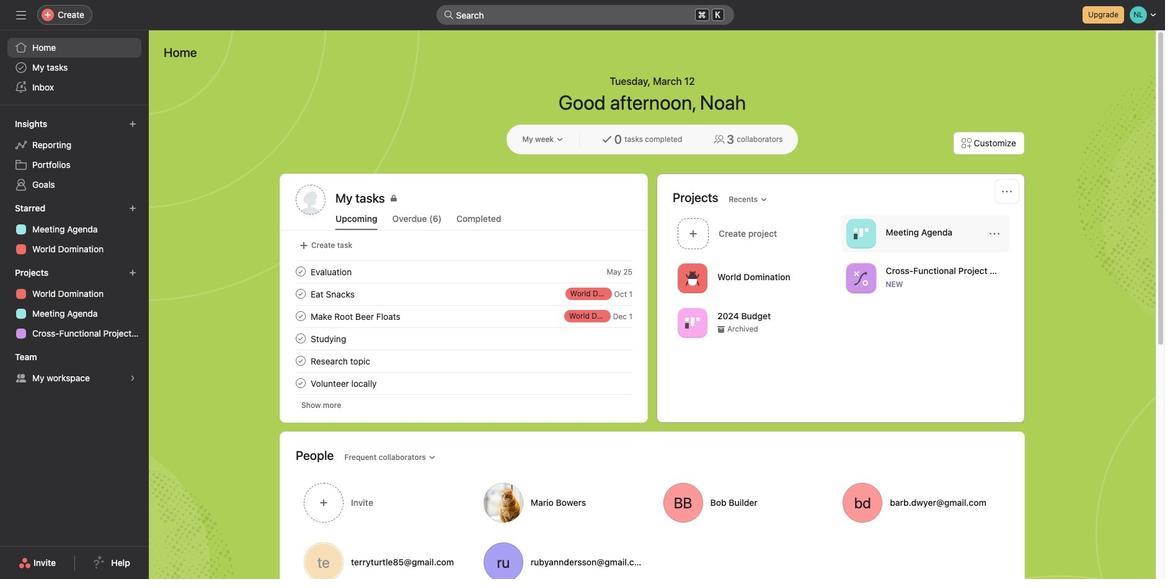 Task type: locate. For each thing, give the bounding box(es) containing it.
4 mark complete checkbox from the top
[[293, 354, 308, 368]]

prominent image
[[444, 10, 454, 20]]

Mark complete checkbox
[[293, 264, 308, 279], [293, 287, 308, 301], [293, 309, 308, 324], [293, 354, 308, 368]]

board image
[[685, 315, 700, 330]]

Search tasks, projects, and more text field
[[436, 5, 734, 25]]

line_and_symbols image
[[854, 271, 869, 286]]

add profile photo image
[[296, 185, 326, 215]]

4 mark complete image from the top
[[293, 354, 308, 368]]

1 mark complete checkbox from the top
[[293, 331, 308, 346]]

0 vertical spatial mark complete checkbox
[[293, 331, 308, 346]]

projects element
[[0, 262, 149, 346]]

mark complete image
[[293, 264, 308, 279], [293, 287, 308, 301], [293, 331, 308, 346], [293, 354, 308, 368], [293, 376, 308, 391]]

starred element
[[0, 197, 149, 262]]

new insights image
[[129, 120, 136, 128]]

Mark complete checkbox
[[293, 331, 308, 346], [293, 376, 308, 391]]

actions image
[[1002, 187, 1012, 197]]

1 vertical spatial mark complete checkbox
[[293, 376, 308, 391]]

show options image
[[990, 229, 1000, 238]]

global element
[[0, 30, 149, 105]]

see details, my workspace image
[[129, 375, 136, 382]]

None field
[[436, 5, 734, 25]]

2 mark complete image from the top
[[293, 287, 308, 301]]



Task type: describe. For each thing, give the bounding box(es) containing it.
new project or portfolio image
[[129, 269, 136, 277]]

hide sidebar image
[[16, 10, 26, 20]]

insights element
[[0, 113, 149, 197]]

1 mark complete image from the top
[[293, 264, 308, 279]]

add items to starred image
[[129, 205, 136, 212]]

bug image
[[685, 271, 700, 286]]

board image
[[854, 226, 869, 241]]

2 mark complete checkbox from the top
[[293, 376, 308, 391]]

3 mark complete image from the top
[[293, 331, 308, 346]]

3 mark complete checkbox from the top
[[293, 309, 308, 324]]

teams element
[[0, 346, 149, 391]]

5 mark complete image from the top
[[293, 376, 308, 391]]

2 mark complete checkbox from the top
[[293, 287, 308, 301]]

mark complete image
[[293, 309, 308, 324]]

1 mark complete checkbox from the top
[[293, 264, 308, 279]]



Task type: vqa. For each thing, say whether or not it's contained in the screenshot.
See details, My workspace image
yes



